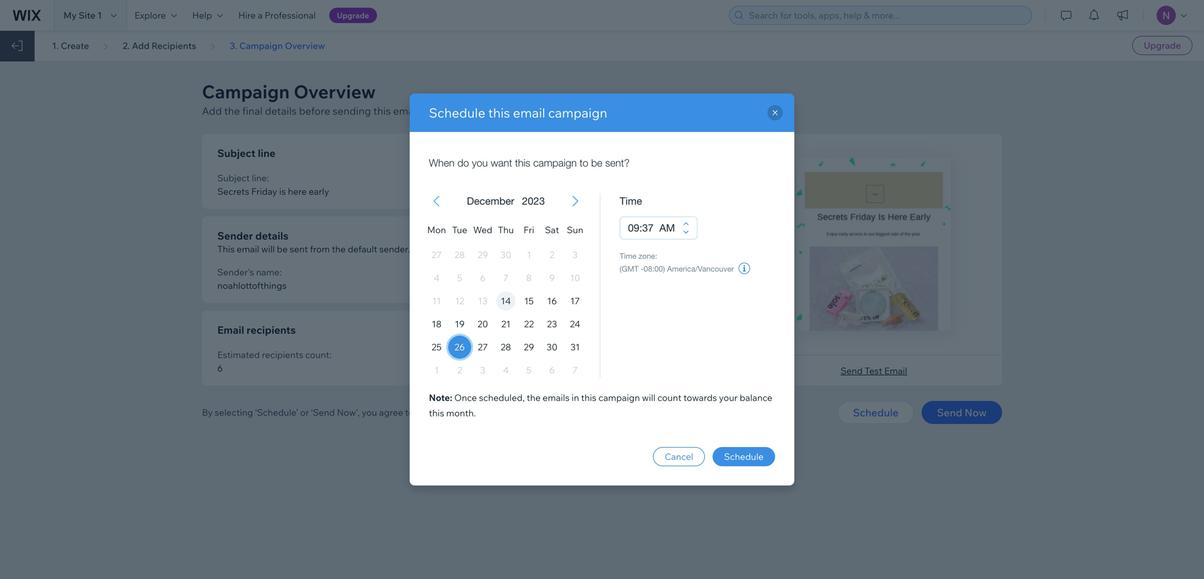 Task type: describe. For each thing, give the bounding box(es) containing it.
when do you want this campaign to be sent?
[[429, 157, 630, 169]]

row containing 14
[[425, 290, 587, 313]]

to left sent?
[[580, 157, 589, 169]]

to right agree
[[405, 407, 414, 419]]

note:
[[429, 393, 453, 404]]

this down 'note:'
[[429, 408, 445, 419]]

sun
[[567, 225, 584, 236]]

0 vertical spatial upgrade
[[337, 11, 369, 20]]

manage
[[670, 232, 704, 243]]

grid containing december
[[410, 178, 602, 398]]

'schedule'
[[255, 407, 298, 419]]

later.
[[567, 105, 591, 117]]

line:
[[252, 173, 269, 184]]

a
[[258, 10, 263, 21]]

terms
[[432, 407, 458, 419]]

is
[[279, 186, 286, 197]]

create
[[61, 40, 89, 51]]

am
[[660, 222, 675, 234]]

time zone:
[[620, 252, 658, 261]]

22
[[524, 319, 534, 330]]

sent?
[[606, 157, 630, 169]]

23
[[547, 319, 557, 330]]

email inside the campaign overview add the final details before sending this email now, or scheduling it to go out later.
[[393, 105, 419, 117]]

sender
[[217, 230, 253, 243]]

1. create link
[[52, 40, 89, 52]]

subject line: secrets friday is here early
[[217, 173, 329, 197]]

alert inside grid
[[463, 194, 549, 209]]

campaign inside "once scheduled, the emails in this campaign will count towards your balance this month."
[[599, 393, 640, 404]]

Search for tools, apps, help & more... field
[[746, 6, 1028, 24]]

(gmt
[[620, 265, 639, 274]]

-
[[641, 265, 644, 274]]

overview inside the campaign overview add the final details before sending this email now, or scheduling it to go out later.
[[294, 81, 376, 103]]

the left terms
[[416, 407, 430, 419]]

0 vertical spatial upgrade button
[[329, 8, 377, 23]]

row containing 18
[[425, 313, 587, 336]]

sender.
[[380, 244, 410, 255]]

2. add recipients link
[[123, 40, 196, 52]]

row containing 25
[[425, 336, 587, 359]]

test
[[865, 366, 883, 377]]

recipients for estimated
[[262, 350, 304, 361]]

the inside 'sender details this email will be sent from the default sender.'
[[332, 244, 346, 255]]

from
[[310, 244, 330, 255]]

send now button
[[922, 402, 1003, 425]]

0 horizontal spatial or
[[300, 407, 309, 419]]

add inside the campaign overview add the final details before sending this email now, or scheduling it to go out later.
[[202, 105, 222, 117]]

estimated
[[217, 350, 260, 361]]

3 row from the top
[[425, 267, 587, 290]]

cancel
[[665, 452, 694, 463]]

26
[[455, 342, 465, 353]]

send test email button
[[841, 366, 908, 377]]

1.
[[52, 40, 59, 51]]

terms of use link
[[432, 407, 486, 419]]

thu
[[498, 225, 514, 236]]

7 row from the top
[[425, 359, 587, 382]]

emails
[[543, 393, 570, 404]]

this left it on the left
[[489, 105, 510, 121]]

21
[[502, 319, 511, 330]]

overview inside 3. campaign overview link
[[285, 40, 325, 51]]

noahlottofthings
[[217, 280, 287, 292]]

1 vertical spatial campaign
[[534, 157, 577, 169]]

'send
[[311, 407, 335, 419]]

sender's name: noahlottofthings
[[217, 267, 287, 292]]

subject for subject line: secrets friday is here early
[[217, 173, 250, 184]]

estimated recipients count: 6
[[217, 350, 332, 374]]

row containing mon
[[425, 213, 587, 244]]

1 vertical spatial you
[[362, 407, 377, 419]]

count:
[[306, 350, 332, 361]]

agree
[[379, 407, 403, 419]]

mon tue wed thu
[[427, 225, 514, 236]]

by
[[202, 407, 213, 419]]

fri
[[524, 225, 535, 236]]

wed
[[473, 225, 493, 236]]

hire a professional link
[[231, 0, 324, 31]]

when
[[429, 157, 455, 169]]

0 horizontal spatial schedule button
[[713, 448, 776, 467]]

america/vancouver
[[668, 265, 734, 274]]

subject line
[[217, 147, 276, 160]]

1 horizontal spatial upgrade
[[1145, 40, 1182, 51]]

24
[[570, 319, 581, 330]]

recipients
[[152, 40, 196, 51]]

help
[[192, 10, 212, 21]]

site
[[79, 10, 96, 21]]

1 horizontal spatial schedule
[[725, 452, 764, 463]]

16
[[547, 296, 557, 307]]

or inside the campaign overview add the final details before sending this email now, or scheduling it to go out later.
[[446, 105, 456, 117]]

send now
[[938, 407, 987, 420]]

email recipients
[[217, 324, 296, 337]]

sat
[[545, 225, 559, 236]]

count
[[658, 393, 682, 404]]

my
[[64, 10, 77, 21]]

17
[[571, 296, 580, 307]]

time for time zone:
[[620, 252, 637, 261]]

professional
[[265, 10, 316, 21]]

to inside reply-to email: noahlottofthings@gmail.com
[[501, 267, 509, 278]]

the inside "once scheduled, the emails in this campaign will count towards your balance this month."
[[527, 393, 541, 404]]

14
[[501, 296, 511, 307]]

1 horizontal spatial upgrade button
[[1133, 36, 1193, 55]]

now',
[[337, 407, 360, 419]]

scheduled,
[[479, 393, 525, 404]]

my site 1
[[64, 10, 102, 21]]



Task type: locate. For each thing, give the bounding box(es) containing it.
this
[[374, 105, 391, 117], [489, 105, 510, 121], [515, 157, 531, 169], [582, 393, 597, 404], [429, 408, 445, 419]]

None field
[[625, 217, 660, 239]]

to right it on the left
[[522, 105, 532, 117]]

1
[[98, 10, 102, 21]]

0 horizontal spatial email
[[237, 244, 259, 255]]

0 vertical spatial or
[[446, 105, 456, 117]]

will
[[261, 244, 275, 255], [642, 393, 656, 404]]

now
[[965, 407, 987, 420]]

schedule this email campaign
[[429, 105, 608, 121]]

2 vertical spatial schedule
[[725, 452, 764, 463]]

1 horizontal spatial will
[[642, 393, 656, 404]]

2 row from the top
[[425, 244, 587, 267]]

1 vertical spatial email
[[885, 366, 908, 377]]

recipients left count:
[[262, 350, 304, 361]]

be left sent
[[277, 244, 288, 255]]

zone:
[[639, 252, 658, 261]]

1 vertical spatial send
[[938, 407, 963, 420]]

row down thu
[[425, 244, 587, 267]]

1 vertical spatial upgrade
[[1145, 40, 1182, 51]]

row down 21
[[425, 336, 587, 359]]

1. create
[[52, 40, 89, 51]]

want
[[491, 157, 512, 169]]

row
[[425, 213, 587, 244], [425, 244, 587, 267], [425, 267, 587, 290], [425, 290, 587, 313], [425, 313, 587, 336], [425, 336, 587, 359], [425, 359, 587, 382]]

campaign inside 3. campaign overview link
[[240, 40, 283, 51]]

alert containing december
[[463, 194, 549, 209]]

time down sent?
[[620, 195, 643, 207]]

recipients for email
[[247, 324, 296, 337]]

3. campaign overview
[[230, 40, 325, 51]]

1 vertical spatial overview
[[294, 81, 376, 103]]

to left email:
[[501, 267, 509, 278]]

2 horizontal spatial email
[[513, 105, 546, 121]]

1 horizontal spatial send
[[938, 407, 963, 420]]

overview up sending
[[294, 81, 376, 103]]

campaign
[[549, 105, 608, 121], [534, 157, 577, 169], [599, 393, 640, 404]]

1 horizontal spatial email
[[885, 366, 908, 377]]

subject inside subject line: secrets friday is here early
[[217, 173, 250, 184]]

0 horizontal spatial will
[[261, 244, 275, 255]]

0 vertical spatial add
[[132, 40, 150, 51]]

0 horizontal spatial you
[[362, 407, 377, 419]]

1 vertical spatial schedule
[[854, 407, 899, 420]]

0 vertical spatial time
[[620, 195, 643, 207]]

email:
[[511, 267, 536, 278]]

send for send test email
[[841, 366, 863, 377]]

use
[[470, 407, 486, 419]]

by selecting 'schedule' or 'send now', you agree to the terms of use
[[202, 407, 486, 419]]

default
[[348, 244, 378, 255]]

1 subject from the top
[[217, 147, 256, 160]]

email up estimated
[[217, 324, 244, 337]]

be left sent?
[[592, 157, 603, 169]]

noahlottofthings@gmail.com
[[474, 280, 596, 292]]

towards
[[684, 393, 717, 404]]

30
[[547, 342, 558, 353]]

6 row from the top
[[425, 336, 587, 359]]

schedule down the send test email button
[[854, 407, 899, 420]]

or
[[446, 105, 456, 117], [300, 407, 309, 419]]

0 horizontal spatial add
[[132, 40, 150, 51]]

28
[[501, 342, 511, 353]]

20
[[478, 319, 488, 330]]

be inside 'sender details this email will be sent from the default sender.'
[[277, 244, 288, 255]]

2 horizontal spatial schedule
[[854, 407, 899, 420]]

1 vertical spatial upgrade button
[[1133, 36, 1193, 55]]

the left emails
[[527, 393, 541, 404]]

sender details this email will be sent from the default sender.
[[217, 230, 410, 255]]

subject left line
[[217, 147, 256, 160]]

or right now,
[[446, 105, 456, 117]]

will inside "once scheduled, the emails in this campaign will count towards your balance this month."
[[642, 393, 656, 404]]

will left count
[[642, 393, 656, 404]]

scheduling
[[458, 105, 511, 117]]

add left final
[[202, 105, 222, 117]]

send test email
[[841, 366, 908, 377]]

do
[[458, 157, 469, 169]]

will inside 'sender details this email will be sent from the default sender.'
[[261, 244, 275, 255]]

recipients inside 'estimated recipients count: 6'
[[262, 350, 304, 361]]

0 vertical spatial you
[[472, 157, 488, 169]]

18
[[432, 319, 442, 330]]

manage button
[[658, 228, 715, 248]]

email left out
[[513, 105, 546, 121]]

campaign right 3.
[[240, 40, 283, 51]]

sender's
[[217, 267, 254, 278]]

add
[[132, 40, 150, 51], [202, 105, 222, 117]]

sent
[[290, 244, 308, 255]]

2 time from the top
[[620, 252, 637, 261]]

campaign inside the campaign overview add the final details before sending this email now, or scheduling it to go out later.
[[202, 81, 290, 103]]

schedule button down the send test email button
[[838, 402, 915, 425]]

schedule up do
[[429, 105, 486, 121]]

subject for subject line
[[217, 147, 256, 160]]

0 vertical spatial will
[[261, 244, 275, 255]]

reply-
[[474, 267, 501, 278]]

1 horizontal spatial be
[[592, 157, 603, 169]]

2 vertical spatial campaign
[[599, 393, 640, 404]]

to
[[522, 105, 532, 117], [580, 157, 589, 169], [501, 267, 509, 278], [405, 407, 414, 419]]

1 horizontal spatial schedule button
[[838, 402, 915, 425]]

row down 28
[[425, 359, 587, 382]]

1 row from the top
[[425, 213, 587, 244]]

tuesday, december 26, 2023 cell
[[448, 336, 472, 359]]

0 vertical spatial schedule button
[[838, 402, 915, 425]]

before
[[299, 105, 330, 117]]

sending
[[333, 105, 371, 117]]

row up 21
[[425, 290, 587, 313]]

0 vertical spatial details
[[265, 105, 297, 117]]

you right do
[[472, 157, 488, 169]]

1 vertical spatial recipients
[[262, 350, 304, 361]]

row up 28
[[425, 313, 587, 336]]

29
[[524, 342, 534, 353]]

cancel button
[[654, 448, 705, 467]]

month.
[[447, 408, 476, 419]]

1 vertical spatial will
[[642, 393, 656, 404]]

1 vertical spatial be
[[277, 244, 288, 255]]

0 vertical spatial campaign
[[240, 40, 283, 51]]

0 vertical spatial schedule
[[429, 105, 486, 121]]

upgrade button
[[329, 8, 377, 23], [1133, 36, 1193, 55]]

1 horizontal spatial add
[[202, 105, 222, 117]]

0 vertical spatial overview
[[285, 40, 325, 51]]

send for send now
[[938, 407, 963, 420]]

1 horizontal spatial email
[[393, 105, 419, 117]]

name:
[[256, 267, 282, 278]]

campaign right in
[[599, 393, 640, 404]]

row down december
[[425, 213, 587, 244]]

december
[[467, 195, 515, 207]]

2 subject from the top
[[217, 173, 250, 184]]

early
[[309, 186, 329, 197]]

1 vertical spatial subject
[[217, 173, 250, 184]]

will up name:
[[261, 244, 275, 255]]

subject up secrets
[[217, 173, 250, 184]]

hire a professional
[[238, 10, 316, 21]]

0 horizontal spatial email
[[217, 324, 244, 337]]

row up 14 at the bottom
[[425, 267, 587, 290]]

line
[[258, 147, 276, 160]]

campaign
[[240, 40, 283, 51], [202, 81, 290, 103]]

send left now
[[938, 407, 963, 420]]

0 vertical spatial send
[[841, 366, 863, 377]]

schedule button down "balance"
[[713, 448, 776, 467]]

details up name:
[[255, 230, 289, 243]]

1 horizontal spatial you
[[472, 157, 488, 169]]

details inside the campaign overview add the final details before sending this email now, or scheduling it to go out later.
[[265, 105, 297, 117]]

email right test
[[885, 366, 908, 377]]

once
[[455, 393, 477, 404]]

1 vertical spatial schedule button
[[713, 448, 776, 467]]

0 horizontal spatial send
[[841, 366, 863, 377]]

schedule down "balance"
[[725, 452, 764, 463]]

email left now,
[[393, 105, 419, 117]]

row group containing 14
[[410, 244, 602, 398]]

the inside the campaign overview add the final details before sending this email now, or scheduling it to go out later.
[[224, 105, 240, 117]]

time up "(gmt"
[[620, 252, 637, 261]]

to inside the campaign overview add the final details before sending this email now, or scheduling it to go out later.
[[522, 105, 532, 117]]

1 time from the top
[[620, 195, 643, 207]]

0 vertical spatial subject
[[217, 147, 256, 160]]

1 vertical spatial add
[[202, 105, 222, 117]]

email
[[393, 105, 419, 117], [513, 105, 546, 121], [237, 244, 259, 255]]

overview down the professional
[[285, 40, 325, 51]]

now,
[[422, 105, 444, 117]]

email inside 'sender details this email will be sent from the default sender.'
[[237, 244, 259, 255]]

1 vertical spatial time
[[620, 252, 637, 261]]

0 horizontal spatial upgrade
[[337, 11, 369, 20]]

details inside 'sender details this email will be sent from the default sender.'
[[255, 230, 289, 243]]

the left final
[[224, 105, 240, 117]]

email down sender
[[237, 244, 259, 255]]

row group
[[410, 244, 602, 398]]

1 horizontal spatial or
[[446, 105, 456, 117]]

0 horizontal spatial upgrade button
[[329, 8, 377, 23]]

alert
[[463, 194, 549, 209]]

final
[[242, 105, 263, 117]]

0 vertical spatial be
[[592, 157, 603, 169]]

or left 'send
[[300, 407, 309, 419]]

balance
[[740, 393, 773, 404]]

schedule button
[[838, 402, 915, 425], [713, 448, 776, 467]]

be
[[592, 157, 603, 169], [277, 244, 288, 255]]

0 vertical spatial campaign
[[549, 105, 608, 121]]

(gmt -08:00) america/vancouver
[[620, 265, 734, 274]]

recipients up 'estimated recipients count: 6'
[[247, 324, 296, 337]]

2.
[[123, 40, 130, 51]]

the
[[224, 105, 240, 117], [332, 244, 346, 255], [527, 393, 541, 404], [416, 407, 430, 419]]

31
[[571, 342, 580, 353]]

1 vertical spatial campaign
[[202, 81, 290, 103]]

your
[[719, 393, 738, 404]]

1 vertical spatial details
[[255, 230, 289, 243]]

4 row from the top
[[425, 290, 587, 313]]

3.
[[230, 40, 238, 51]]

details right final
[[265, 105, 297, 117]]

send
[[841, 366, 863, 377], [938, 407, 963, 420]]

this inside the campaign overview add the final details before sending this email now, or scheduling it to go out later.
[[374, 105, 391, 117]]

email inside the send test email button
[[885, 366, 908, 377]]

subject
[[217, 147, 256, 160], [217, 173, 250, 184]]

of
[[460, 407, 468, 419]]

0 vertical spatial email
[[217, 324, 244, 337]]

19
[[455, 319, 465, 330]]

you right now',
[[362, 407, 377, 419]]

go
[[534, 105, 547, 117]]

this right in
[[582, 393, 597, 404]]

grid
[[410, 178, 602, 398]]

5 row from the top
[[425, 313, 587, 336]]

campaign right go
[[549, 105, 608, 121]]

overview
[[285, 40, 325, 51], [294, 81, 376, 103]]

0 horizontal spatial schedule
[[429, 105, 486, 121]]

add right 2.
[[132, 40, 150, 51]]

the right from
[[332, 244, 346, 255]]

0 vertical spatial recipients
[[247, 324, 296, 337]]

campaign up final
[[202, 81, 290, 103]]

campaign up 2023
[[534, 157, 577, 169]]

6
[[217, 363, 223, 374]]

send left test
[[841, 366, 863, 377]]

0 horizontal spatial be
[[277, 244, 288, 255]]

mon
[[427, 225, 446, 236]]

this right sending
[[374, 105, 391, 117]]

schedule
[[429, 105, 486, 121], [854, 407, 899, 420], [725, 452, 764, 463]]

explore
[[135, 10, 166, 21]]

time for time
[[620, 195, 643, 207]]

friday
[[251, 186, 277, 197]]

this right want
[[515, 157, 531, 169]]

1 vertical spatial or
[[300, 407, 309, 419]]



Task type: vqa. For each thing, say whether or not it's contained in the screenshot.
bottommost Schedule
yes



